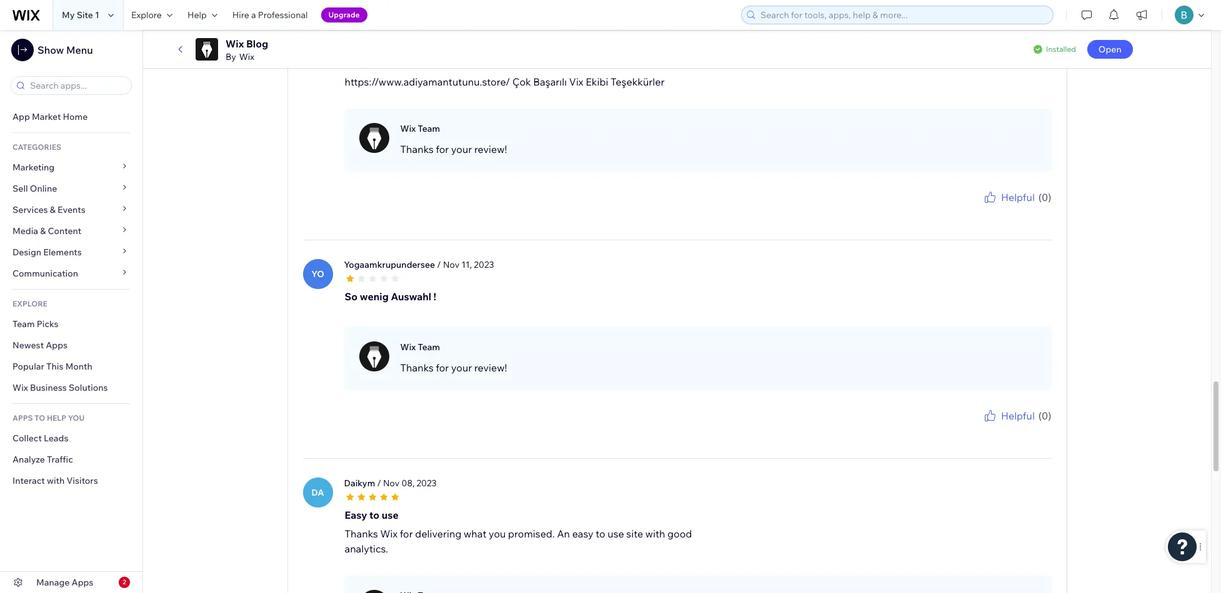 Task type: vqa. For each thing, say whether or not it's contained in the screenshot.
the Write your email subject here… field in the bottom of the page
no



Task type: locate. For each thing, give the bounding box(es) containing it.
explore
[[13, 299, 47, 309]]

1 feedback from the top
[[1019, 205, 1052, 214]]

0 vertical spatial use
[[382, 509, 399, 522]]

apps right manage
[[72, 578, 93, 589]]

1 thank from the top
[[952, 205, 974, 214]]

menu
[[66, 44, 93, 56]]

your
[[451, 143, 472, 155], [1002, 205, 1017, 214], [451, 362, 472, 374], [1002, 424, 1017, 433]]

1 vertical spatial to
[[596, 528, 605, 540]]

2 helpful button from the top
[[983, 409, 1035, 424]]

use left site
[[608, 528, 624, 540]]

1 vertical spatial 2023
[[474, 259, 494, 270]]

ekibi
[[586, 75, 608, 88]]

analytics.
[[345, 543, 388, 555]]

0 vertical spatial wix team
[[400, 123, 440, 134]]

2023 right "08,"
[[417, 478, 437, 489]]

0 vertical spatial feedback
[[1019, 205, 1052, 214]]

you for tu
[[976, 205, 988, 214]]

08,
[[402, 478, 415, 489]]

2 feedback from the top
[[1019, 424, 1052, 433]]

0 vertical spatial /
[[430, 25, 434, 37]]

1 vertical spatial (0)
[[1039, 410, 1052, 422]]

0 vertical spatial (0)
[[1039, 191, 1052, 204]]

/ for / nov 08, 2023
[[377, 478, 381, 489]]

sell online link
[[0, 178, 143, 199]]

thanks
[[400, 143, 434, 155], [400, 362, 434, 374], [345, 528, 378, 540]]

team inside sidebar element
[[13, 319, 35, 330]]

0 vertical spatial review!
[[474, 143, 507, 155]]

0 vertical spatial nov
[[436, 25, 452, 37]]

wix inside 'easy to use thanks wix for delivering what you promised. an easy to use site with good analytics.'
[[380, 528, 398, 540]]

0 horizontal spatial apps
[[46, 340, 68, 351]]

wix blog by wix
[[226, 38, 268, 63]]

1 vertical spatial team
[[13, 319, 35, 330]]

apps
[[46, 340, 68, 351], [72, 578, 93, 589]]

/ right daikym
[[377, 478, 381, 489]]

team down "!"
[[418, 342, 440, 353]]

2023
[[467, 25, 488, 37], [474, 259, 494, 270], [417, 478, 437, 489]]

1 helpful button from the top
[[983, 190, 1035, 205]]

0 vertical spatial team
[[418, 123, 440, 134]]

0 vertical spatial helpful
[[1001, 191, 1035, 204]]

use down daikym / nov 08, 2023
[[382, 509, 399, 522]]

review! for yo
[[474, 362, 507, 374]]

0 vertical spatial w i image
[[359, 123, 389, 153]]

0 horizontal spatial to
[[369, 509, 380, 522]]

nov
[[436, 25, 452, 37], [443, 259, 460, 270], [383, 478, 400, 489]]

newest
[[13, 340, 44, 351]]

tutuncuadiyaman02
[[344, 25, 428, 37]]

an
[[557, 528, 570, 540]]

w i image for yo
[[359, 342, 389, 372]]

media & content
[[13, 226, 81, 237]]

2023 for daikym / nov 08, 2023
[[417, 478, 437, 489]]

feedback
[[1019, 205, 1052, 214], [1019, 424, 1052, 433]]

0 vertical spatial apps
[[46, 340, 68, 351]]

w i image
[[359, 123, 389, 153], [359, 342, 389, 372]]

popular this month link
[[0, 356, 143, 378]]

apps up this
[[46, 340, 68, 351]]

/ left 12,
[[430, 25, 434, 37]]

this
[[46, 361, 63, 373]]

0 vertical spatial helpful button
[[983, 190, 1035, 205]]

show
[[38, 44, 64, 56]]

1 horizontal spatial /
[[430, 25, 434, 37]]

easy to use thanks wix for delivering what you promised. an easy to use site with good analytics.
[[345, 509, 692, 555]]

design
[[13, 247, 41, 258]]

thank you for your feedback for tu
[[952, 205, 1052, 214]]

wix team down https://www.adiyamantutunu.store/ at the top left of page
[[400, 123, 440, 134]]

thank for tu
[[952, 205, 974, 214]]

1 vertical spatial &
[[40, 226, 46, 237]]

thank you for your feedback for yo
[[952, 424, 1052, 433]]

1
[[95, 9, 99, 21]]

1 vertical spatial thanks
[[400, 362, 434, 374]]

thanks for your review!
[[400, 143, 507, 155], [400, 362, 507, 374]]

2 wix team from the top
[[400, 342, 440, 353]]

0 horizontal spatial with
[[47, 476, 65, 487]]

you for yo
[[976, 424, 988, 433]]

2 horizontal spatial /
[[437, 259, 441, 270]]

0 horizontal spatial use
[[382, 509, 399, 522]]

wix down https://www.adiyamantutunu.store/ at the top left of page
[[400, 123, 416, 134]]

thank for yo
[[952, 424, 974, 433]]

my site 1
[[62, 9, 99, 21]]

1 vertical spatial feedback
[[1019, 424, 1052, 433]]

1 horizontal spatial to
[[596, 528, 605, 540]]

easy
[[572, 528, 594, 540]]

2 vertical spatial you
[[489, 528, 506, 540]]

auswahl
[[391, 290, 431, 303]]

1 vertical spatial you
[[976, 424, 988, 433]]

to right easy
[[369, 509, 380, 522]]

12,
[[454, 25, 465, 37]]

good
[[668, 528, 692, 540]]

my
[[62, 9, 75, 21]]

2 thanks for your review! from the top
[[400, 362, 507, 374]]

1 wix team from the top
[[400, 123, 440, 134]]

analyze traffic
[[13, 454, 73, 466]]

thanks for your review! for tu
[[400, 143, 507, 155]]

1 vertical spatial helpful
[[1001, 410, 1035, 422]]

1 vertical spatial thank you for your feedback
[[952, 424, 1052, 433]]

1 review! from the top
[[474, 143, 507, 155]]

media
[[13, 226, 38, 237]]

yo
[[311, 269, 324, 280]]

2023 right 12,
[[467, 25, 488, 37]]

apps to help you
[[13, 414, 85, 423]]

1 vertical spatial helpful button
[[983, 409, 1035, 424]]

traffic
[[47, 454, 73, 466]]

for inside 'easy to use thanks wix for delivering what you promised. an easy to use site with good analytics.'
[[400, 528, 413, 540]]

open button
[[1087, 40, 1133, 59]]

apps for newest apps
[[46, 340, 68, 351]]

1 w i image from the top
[[359, 123, 389, 153]]

1 vertical spatial nov
[[443, 259, 460, 270]]

hire
[[232, 9, 249, 21]]

wix team down auswahl
[[400, 342, 440, 353]]

collect leads link
[[0, 428, 143, 449]]

sidebar element
[[0, 30, 143, 594]]

wix down auswahl
[[400, 342, 416, 353]]

leads
[[44, 433, 68, 444]]

helpful button for yo
[[983, 409, 1035, 424]]

1 horizontal spatial apps
[[72, 578, 93, 589]]

Search for tools, apps, help & more... field
[[757, 6, 1049, 24]]

0 horizontal spatial &
[[40, 226, 46, 237]]

& left events
[[50, 204, 56, 216]]

1 horizontal spatial use
[[608, 528, 624, 540]]

1 thanks for your review! from the top
[[400, 143, 507, 155]]

wix inside sidebar element
[[13, 383, 28, 394]]

nov left 12,
[[436, 25, 452, 37]]

& right the media
[[40, 226, 46, 237]]

2 vertical spatial 2023
[[417, 478, 437, 489]]

1 helpful from the top
[[1001, 191, 1035, 204]]

app market home link
[[0, 106, 143, 128]]

2023 right 11,
[[474, 259, 494, 270]]

2 (0) from the top
[[1039, 410, 1052, 422]]

0 vertical spatial you
[[976, 205, 988, 214]]

nov left 11,
[[443, 259, 460, 270]]

professional
[[258, 9, 308, 21]]

you
[[976, 205, 988, 214], [976, 424, 988, 433], [489, 528, 506, 540]]

with right site
[[646, 528, 665, 540]]

2 vertical spatial team
[[418, 342, 440, 353]]

(0) for tu
[[1039, 191, 1052, 204]]

nov left "08,"
[[383, 478, 400, 489]]

1 vertical spatial /
[[437, 259, 441, 270]]

2 vertical spatial /
[[377, 478, 381, 489]]

wenig
[[360, 290, 389, 303]]

nov for 12,
[[436, 25, 452, 37]]

wix team
[[400, 123, 440, 134], [400, 342, 440, 353]]

to right 'easy'
[[596, 528, 605, 540]]

marketing
[[13, 162, 54, 173]]

home
[[63, 111, 88, 123]]

helpful
[[1001, 191, 1035, 204], [1001, 410, 1035, 422]]

2 thank you for your feedback from the top
[[952, 424, 1052, 433]]

0 vertical spatial thanks
[[400, 143, 434, 155]]

2 review! from the top
[[474, 362, 507, 374]]

1 vertical spatial w i image
[[359, 342, 389, 372]]

wix team for tu
[[400, 123, 440, 134]]

0 vertical spatial &
[[50, 204, 56, 216]]

2 vertical spatial nov
[[383, 478, 400, 489]]

with
[[47, 476, 65, 487], [646, 528, 665, 540]]

use
[[382, 509, 399, 522], [608, 528, 624, 540]]

wix up analytics.
[[380, 528, 398, 540]]

team
[[418, 123, 440, 134], [13, 319, 35, 330], [418, 342, 440, 353]]

2 helpful from the top
[[1001, 410, 1035, 422]]

communication
[[13, 268, 80, 279]]

1 vertical spatial with
[[646, 528, 665, 540]]

tütünü
[[395, 57, 428, 69]]

0 vertical spatial with
[[47, 476, 65, 487]]

review!
[[474, 143, 507, 155], [474, 362, 507, 374]]

content
[[48, 226, 81, 237]]

1 vertical spatial wix team
[[400, 342, 440, 353]]

1 vertical spatial apps
[[72, 578, 93, 589]]

1 (0) from the top
[[1039, 191, 1052, 204]]

&
[[50, 204, 56, 216], [40, 226, 46, 237]]

/
[[430, 25, 434, 37], [437, 259, 441, 270], [377, 478, 381, 489]]

wix down popular
[[13, 383, 28, 394]]

by
[[226, 51, 236, 63]]

0 vertical spatial 2023
[[467, 25, 488, 37]]

nov for 08,
[[383, 478, 400, 489]]

apps for manage apps
[[72, 578, 93, 589]]

tu
[[312, 35, 324, 46]]

2 w i image from the top
[[359, 342, 389, 372]]

/ left 11,
[[437, 259, 441, 270]]

team down https://www.adiyamantutunu.store/ at the top left of page
[[418, 123, 440, 134]]

çok
[[512, 75, 531, 88]]

helpful for tu
[[1001, 191, 1035, 204]]

visitors
[[67, 476, 98, 487]]

team down explore
[[13, 319, 35, 330]]

wix
[[226, 38, 244, 50], [239, 51, 254, 63], [400, 123, 416, 134], [400, 342, 416, 353], [13, 383, 28, 394], [380, 528, 398, 540]]

1 thank you for your feedback from the top
[[952, 205, 1052, 214]]

0 vertical spatial thanks for your review!
[[400, 143, 507, 155]]

1 vertical spatial thank
[[952, 424, 974, 433]]

help
[[47, 414, 66, 423]]

1 horizontal spatial &
[[50, 204, 56, 216]]

0 vertical spatial thank you for your feedback
[[952, 205, 1052, 214]]

0 vertical spatial thank
[[952, 205, 974, 214]]

2 vertical spatial thanks
[[345, 528, 378, 540]]

services
[[13, 204, 48, 216]]

1 horizontal spatial with
[[646, 528, 665, 540]]

online
[[30, 183, 57, 194]]

1 vertical spatial thanks for your review!
[[400, 362, 507, 374]]

1 vertical spatial review!
[[474, 362, 507, 374]]

helpful button
[[983, 190, 1035, 205], [983, 409, 1035, 424]]

0 horizontal spatial /
[[377, 478, 381, 489]]

2 thank from the top
[[952, 424, 974, 433]]

feedback for tu
[[1019, 205, 1052, 214]]

with down traffic
[[47, 476, 65, 487]]

market
[[32, 111, 61, 123]]



Task type: describe. For each thing, give the bounding box(es) containing it.
app
[[13, 111, 30, 123]]

wix right by
[[239, 51, 254, 63]]

month
[[65, 361, 92, 373]]

wix business solutions
[[13, 383, 108, 394]]

to
[[34, 414, 45, 423]]

popular this month
[[13, 361, 92, 373]]

open
[[1099, 44, 1122, 55]]

daikym / nov 08, 2023
[[344, 478, 437, 489]]

teşekkürler
[[611, 75, 665, 88]]

nov for 11,
[[443, 259, 460, 270]]

thanks for your review! for yo
[[400, 362, 507, 374]]

/ for / nov 11, 2023
[[437, 259, 441, 270]]

installed
[[1046, 44, 1076, 54]]

adıyaman
[[345, 57, 393, 69]]

hire a professional
[[232, 9, 308, 21]]

help
[[187, 9, 207, 21]]

helpful for yo
[[1001, 410, 1035, 422]]

app market home
[[13, 111, 88, 123]]

interact with visitors
[[13, 476, 98, 487]]

popular
[[13, 361, 44, 373]]

design elements
[[13, 247, 82, 258]]

picks
[[37, 319, 59, 330]]

analyze traffic link
[[0, 449, 143, 471]]

communication link
[[0, 263, 143, 284]]

da
[[311, 487, 324, 499]]

with inside the interact with visitors link
[[47, 476, 65, 487]]

wix blog logo image
[[196, 38, 218, 61]]

interact
[[13, 476, 45, 487]]

2023 for yogaamkrupundersee / nov 11, 2023
[[474, 259, 494, 270]]

wix team for yo
[[400, 342, 440, 353]]

collect leads
[[13, 433, 68, 444]]

design elements link
[[0, 242, 143, 263]]

team for tu
[[418, 123, 440, 134]]

thanks for tu
[[400, 143, 434, 155]]

Search apps... field
[[26, 77, 128, 94]]

you
[[68, 414, 85, 423]]

so
[[345, 290, 358, 303]]

thanks inside 'easy to use thanks wix for delivering what you promised. an easy to use site with good analytics.'
[[345, 528, 378, 540]]

helpful button for tu
[[983, 190, 1035, 205]]

https://www.adiyamantutunu.store/
[[345, 75, 510, 88]]

media & content link
[[0, 221, 143, 242]]

team for yo
[[418, 342, 440, 353]]

what
[[464, 528, 487, 540]]

yogaamkrupundersee / nov 11, 2023
[[344, 259, 494, 270]]

solutions
[[69, 383, 108, 394]]

& for events
[[50, 204, 56, 216]]

business
[[30, 383, 67, 394]]

wix up by
[[226, 38, 244, 50]]

with inside 'easy to use thanks wix for delivering what you promised. an easy to use site with good analytics.'
[[646, 528, 665, 540]]

sell
[[13, 183, 28, 194]]

show menu
[[38, 44, 93, 56]]

2023 for tutuncuadiyaman02 / nov 12, 2023
[[467, 25, 488, 37]]

thanks for yo
[[400, 362, 434, 374]]

w i image for tu
[[359, 123, 389, 153]]

events
[[58, 204, 85, 216]]

apps
[[13, 414, 33, 423]]

team picks
[[13, 319, 59, 330]]

11,
[[462, 259, 472, 270]]

feedback for yo
[[1019, 424, 1052, 433]]

site
[[77, 9, 93, 21]]

you inside 'easy to use thanks wix for delivering what you promised. an easy to use site with good analytics.'
[[489, 528, 506, 540]]

delivering
[[415, 528, 462, 540]]

categories
[[13, 143, 61, 152]]

team picks link
[[0, 314, 143, 335]]

easy
[[345, 509, 367, 522]]

review! for tu
[[474, 143, 507, 155]]

upgrade
[[328, 10, 360, 19]]

marketing link
[[0, 157, 143, 178]]

(0) for yo
[[1039, 410, 1052, 422]]

başarılı
[[533, 75, 567, 88]]

& for content
[[40, 226, 46, 237]]

2
[[123, 579, 126, 587]]

blog
[[246, 38, 268, 50]]

1 vertical spatial use
[[608, 528, 624, 540]]

/ for / nov 12, 2023
[[430, 25, 434, 37]]

analyze
[[13, 454, 45, 466]]

vix
[[569, 75, 584, 88]]

0 vertical spatial to
[[369, 509, 380, 522]]

!
[[434, 290, 436, 303]]

help button
[[180, 0, 225, 30]]

elements
[[43, 247, 82, 258]]

sell online
[[13, 183, 57, 194]]

explore
[[131, 9, 162, 21]]

show menu button
[[11, 39, 93, 61]]

yogaamkrupundersee
[[344, 259, 435, 270]]

manage
[[36, 578, 70, 589]]

newest apps link
[[0, 335, 143, 356]]

site
[[627, 528, 643, 540]]

tutuncuadiyaman02 / nov 12, 2023
[[344, 25, 488, 37]]

hire a professional link
[[225, 0, 315, 30]]

services & events link
[[0, 199, 143, 221]]

so wenig auswahl !
[[345, 290, 436, 303]]

promised.
[[508, 528, 555, 540]]

wix business solutions link
[[0, 378, 143, 399]]

services & events
[[13, 204, 85, 216]]

interact with visitors link
[[0, 471, 143, 492]]



